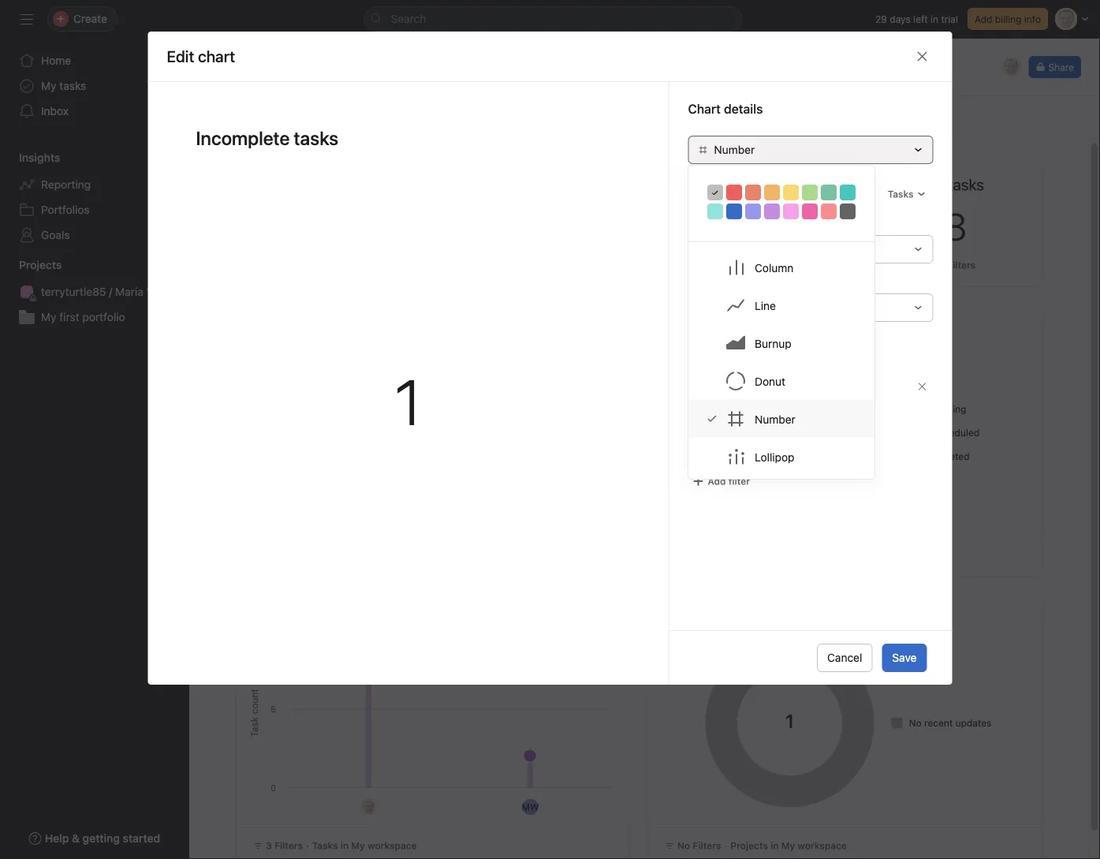 Task type: locate. For each thing, give the bounding box(es) containing it.
completion down line
[[707, 317, 765, 330]]

0 vertical spatial 1
[[733, 260, 738, 271]]

my inside my first portfolio link
[[41, 310, 56, 323]]

0
[[730, 204, 753, 248]]

column
[[755, 261, 794, 274]]

filter
[[740, 260, 763, 271]]

projects in my workspace
[[731, 840, 847, 851]]

completion up incomplete
[[712, 381, 763, 392]]

terryturtle85 / maria 1:1
[[41, 285, 160, 298]]

no filters
[[932, 260, 976, 271], [678, 840, 721, 851]]

1 vertical spatial tasks
[[729, 217, 757, 230]]

portfolio
[[82, 310, 125, 323]]

no inside button
[[932, 260, 945, 271]]

from
[[760, 217, 785, 230]]

cancel
[[828, 651, 863, 664]]

tasks inside my tasks link
[[59, 79, 86, 92]]

3
[[266, 840, 272, 851]]

project status
[[720, 607, 792, 620]]

1 vertical spatial tt
[[363, 801, 375, 813]]

1 filter button
[[716, 257, 767, 273]]

1 horizontal spatial add
[[975, 13, 993, 24]]

29
[[876, 13, 887, 24]]

0 horizontal spatial projects
[[19, 258, 62, 271]]

1 vertical spatial by
[[705, 607, 717, 620]]

1 horizontal spatial tt
[[1006, 62, 1018, 73]]

tasks
[[59, 79, 86, 92], [729, 217, 757, 230]]

1 horizontal spatial completed
[[921, 451, 970, 462]]

1 vertical spatial status
[[765, 381, 794, 392]]

share button
[[1029, 56, 1082, 78]]

1 horizontal spatial in
[[771, 840, 779, 851]]

1
[[733, 260, 738, 271], [395, 364, 422, 439]]

0 horizontal spatial tt
[[363, 801, 375, 813]]

0 vertical spatial number
[[714, 143, 755, 156]]

add inside add billing info button
[[975, 13, 993, 24]]

2 workspace from the left
[[798, 840, 847, 851]]

2 horizontal spatial tasks
[[888, 189, 914, 200]]

0 vertical spatial tasks
[[59, 79, 86, 92]]

0 horizontal spatial no
[[678, 840, 690, 851]]

status
[[768, 317, 800, 330], [765, 381, 794, 392]]

0 horizontal spatial no filters
[[678, 840, 721, 851]]

0 horizontal spatial workspace
[[368, 840, 417, 851]]

billing
[[995, 13, 1022, 24]]

line
[[755, 299, 776, 312]]

tasks for tasks by completion status this month
[[659, 317, 688, 330]]

burnup
[[755, 337, 792, 350]]

0 vertical spatial tt
[[1006, 62, 1018, 73]]

0 horizontal spatial tasks
[[59, 79, 86, 92]]

add
[[975, 13, 993, 24], [708, 476, 726, 487]]

tasks button
[[881, 183, 934, 205]]

add to starred image
[[422, 69, 435, 82]]

tasks for tasks in my workspace
[[312, 840, 338, 851]]

left
[[914, 13, 928, 24]]

include
[[688, 217, 726, 230]]

workspace
[[368, 840, 417, 851], [798, 840, 847, 851]]

tt button
[[1001, 56, 1023, 78]]

tasks left "from"
[[729, 217, 757, 230]]

0 vertical spatial no
[[932, 260, 945, 271]]

0 horizontal spatial add
[[708, 476, 726, 487]]

0 vertical spatial by
[[691, 317, 704, 330]]

no
[[932, 260, 945, 271], [909, 717, 922, 729], [678, 840, 690, 851]]

status up number link
[[765, 381, 794, 392]]

0 vertical spatial no filters
[[932, 260, 976, 271]]

add billing info
[[975, 13, 1041, 24]]

0 vertical spatial add
[[975, 13, 993, 24]]

0 horizontal spatial tasks
[[312, 840, 338, 851]]

add left filter
[[708, 476, 726, 487]]

1 for 1 filter
[[733, 260, 738, 271]]

0 vertical spatial projects
[[19, 258, 62, 271]]

lollipop
[[755, 450, 795, 463]]

1 horizontal spatial 1
[[733, 260, 738, 271]]

1 horizontal spatial projects
[[659, 607, 702, 620]]

tasks inside tasks dropdown button
[[888, 189, 914, 200]]

1 vertical spatial tasks
[[659, 317, 688, 330]]

in for tasks in my workspace
[[341, 840, 349, 851]]

add filter button
[[688, 470, 754, 492]]

1 vertical spatial 1
[[395, 364, 422, 439]]

1 horizontal spatial tasks
[[659, 317, 688, 330]]

my first portfolio link
[[9, 305, 180, 330]]

search list box
[[364, 6, 743, 32]]

tt left "share" button
[[1006, 62, 1018, 73]]

1 horizontal spatial no
[[909, 717, 922, 729]]

tasks for my
[[59, 79, 86, 92]]

mw
[[522, 801, 539, 813]]

2 horizontal spatial in
[[931, 13, 939, 24]]

1 vertical spatial completion
[[712, 381, 763, 392]]

2 vertical spatial tasks
[[312, 840, 338, 851]]

by down value
[[691, 317, 704, 330]]

lollipop link
[[689, 438, 875, 476]]

my
[[259, 66, 281, 85], [41, 79, 56, 92], [41, 310, 56, 323], [351, 840, 365, 851], [782, 840, 795, 851]]

1 inside button
[[733, 260, 738, 271]]

1 for 1
[[395, 364, 422, 439]]

a button to remove the filter image
[[918, 382, 927, 391]]

no recent updates
[[909, 717, 992, 729]]

projects by project status
[[659, 607, 792, 620]]

completed
[[705, 436, 761, 449], [921, 451, 970, 462]]

number
[[714, 143, 755, 156], [755, 412, 796, 425]]

2 vertical spatial projects
[[731, 840, 768, 851]]

reporting
[[41, 178, 91, 191]]

0 vertical spatial status
[[768, 317, 800, 330]]

tasks
[[888, 189, 914, 200], [659, 317, 688, 330], [312, 840, 338, 851]]

0 horizontal spatial in
[[341, 840, 349, 851]]

1 workspace from the left
[[368, 840, 417, 851]]

number up overdue tasks at the right of page
[[714, 143, 755, 156]]

1 horizontal spatial no filters
[[932, 260, 976, 271]]

add left 'billing'
[[975, 13, 993, 24]]

projects button
[[0, 257, 62, 273]]

2 horizontal spatial no
[[932, 260, 945, 271]]

tasks for tasks
[[888, 189, 914, 200]]

Completed radio
[[688, 437, 699, 447]]

trial
[[941, 13, 958, 24]]

in for projects in my workspace
[[771, 840, 779, 851]]

1 horizontal spatial by
[[705, 607, 717, 620]]

0 vertical spatial tasks
[[888, 189, 914, 200]]

tt
[[1006, 62, 1018, 73], [363, 801, 375, 813]]

insights element
[[0, 144, 189, 251]]

my inside my tasks link
[[41, 79, 56, 92]]

projects inside dropdown button
[[19, 258, 62, 271]]

tt up tasks in my workspace
[[363, 801, 375, 813]]

my for my first portfolio
[[41, 310, 56, 323]]

1 horizontal spatial workspace
[[798, 840, 847, 851]]

number up lollipop
[[755, 412, 796, 425]]

burnup link
[[689, 324, 875, 362]]

2 horizontal spatial projects
[[731, 840, 768, 851]]

completed down incomplete
[[705, 436, 761, 449]]

in
[[931, 13, 939, 24], [341, 840, 349, 851], [771, 840, 779, 851]]

by for tasks
[[691, 317, 704, 330]]

number link
[[689, 400, 875, 438]]

by
[[691, 317, 704, 330], [705, 607, 717, 620]]

projects
[[19, 258, 62, 271], [659, 607, 702, 620], [731, 840, 768, 851]]

1 vertical spatial add
[[708, 476, 726, 487]]

no filters inside button
[[932, 260, 976, 271]]

tasks for include
[[729, 217, 757, 230]]

number button
[[688, 136, 934, 164]]

tasks down 'home'
[[59, 79, 86, 92]]

save button
[[882, 644, 927, 672]]

0 vertical spatial completed
[[705, 436, 761, 449]]

by left 'project status'
[[705, 607, 717, 620]]

filters
[[948, 260, 976, 271], [688, 347, 724, 362], [275, 840, 303, 851], [693, 840, 721, 851]]

cancel button
[[817, 644, 873, 672]]

0 horizontal spatial 1
[[395, 364, 422, 439]]

number inside 'dropdown button'
[[714, 143, 755, 156]]

status up burnup
[[768, 317, 800, 330]]

add inside add filter dropdown button
[[708, 476, 726, 487]]

completed down 'unscheduled'
[[921, 451, 970, 462]]

1 vertical spatial projects
[[659, 607, 702, 620]]

1 horizontal spatial tasks
[[729, 217, 757, 230]]

home
[[41, 54, 71, 67]]

0 horizontal spatial by
[[691, 317, 704, 330]]



Task type: vqa. For each thing, say whether or not it's contained in the screenshot.
data
no



Task type: describe. For each thing, give the bounding box(es) containing it.
first
[[59, 310, 79, 323]]

my first portfolio
[[41, 310, 125, 323]]

filters inside no filters button
[[948, 260, 976, 271]]

inbox
[[41, 105, 69, 118]]

report on
[[688, 187, 746, 202]]

1 vertical spatial number
[[755, 412, 796, 425]]

projects element
[[0, 251, 189, 333]]

add for add billing info
[[975, 13, 993, 24]]

this month
[[803, 317, 859, 330]]

overdue tasks
[[692, 175, 792, 194]]

insights
[[19, 151, 60, 164]]

Incomplete radio
[[688, 407, 699, 417]]

0 button
[[730, 204, 753, 248]]

goals link
[[9, 222, 180, 248]]

1:1
[[146, 285, 160, 298]]

portfolios link
[[9, 197, 180, 222]]

show options image
[[400, 69, 412, 82]]

18
[[928, 204, 967, 248]]

projects for projects by project status
[[659, 607, 702, 620]]

1 vertical spatial no
[[909, 717, 922, 729]]

global element
[[0, 39, 189, 133]]

projects for projects in my workspace
[[731, 840, 768, 851]]

terryturtle85 / maria 1:1 link
[[9, 279, 180, 305]]

1 button
[[395, 364, 422, 439]]

hide sidebar image
[[21, 13, 33, 25]]

3 filters
[[266, 840, 303, 851]]

inbox link
[[9, 99, 180, 124]]

1 filter
[[733, 260, 763, 271]]

Incomplete tasks text field
[[186, 120, 631, 156]]

insights button
[[0, 150, 60, 166]]

reporting link
[[9, 172, 180, 197]]

donut
[[755, 375, 786, 388]]

edit chart
[[167, 47, 235, 65]]

home link
[[9, 48, 180, 73]]

info
[[1025, 13, 1041, 24]]

my for my first dashboard
[[259, 66, 281, 85]]

by for projects
[[705, 607, 717, 620]]

include tasks from
[[688, 217, 785, 230]]

portfolios
[[41, 203, 90, 216]]

add billing info button
[[968, 8, 1048, 30]]

donut link
[[689, 362, 875, 400]]

incomplete
[[705, 406, 761, 419]]

0 vertical spatial completion
[[707, 317, 765, 330]]

first dashboard
[[284, 66, 392, 85]]

29 days left in trial
[[876, 13, 958, 24]]

1 vertical spatial no filters
[[678, 840, 721, 851]]

workspace for projects in my workspace
[[798, 840, 847, 851]]

updates
[[956, 717, 992, 729]]

goals
[[41, 228, 70, 241]]

upcoming
[[921, 404, 967, 415]]

tt inside button
[[1006, 62, 1018, 73]]

column link
[[689, 248, 875, 286]]

/
[[109, 285, 112, 298]]

terryturtle85
[[41, 285, 106, 298]]

maria
[[115, 285, 143, 298]]

1 vertical spatial completed
[[921, 451, 970, 462]]

task completion status
[[688, 381, 794, 392]]

report image
[[218, 58, 237, 77]]

total tasks
[[911, 175, 985, 194]]

task
[[688, 381, 709, 392]]

my tasks
[[41, 79, 86, 92]]

value
[[688, 275, 717, 288]]

share
[[1049, 62, 1074, 73]]

my tasks link
[[9, 73, 180, 99]]

my for my tasks
[[41, 79, 56, 92]]

2 vertical spatial no
[[678, 840, 690, 851]]

recent
[[925, 717, 953, 729]]

chart details
[[688, 101, 763, 116]]

unscheduled
[[921, 427, 980, 438]]

close image
[[916, 50, 929, 63]]

days
[[890, 13, 911, 24]]

filter
[[729, 476, 750, 487]]

add filter
[[708, 476, 750, 487]]

my first dashboard
[[259, 66, 392, 85]]

search
[[391, 12, 426, 25]]

tasks in my workspace
[[312, 840, 417, 851]]

18 button
[[928, 204, 967, 248]]

search button
[[364, 6, 743, 32]]

line link
[[689, 286, 875, 324]]

workspace for tasks in my workspace
[[368, 840, 417, 851]]

projects for projects
[[19, 258, 62, 271]]

0 horizontal spatial completed
[[705, 436, 761, 449]]

add for add filter
[[708, 476, 726, 487]]

no filters button
[[916, 257, 980, 273]]

tasks by completion status this month
[[659, 317, 859, 330]]

save
[[893, 651, 917, 664]]



